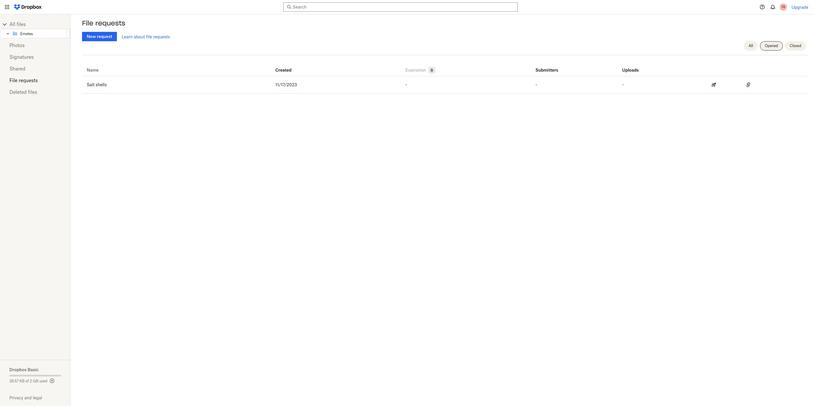 Task type: vqa. For each thing, say whether or not it's contained in the screenshot.
"files" within The 'Deleted Files' link
no



Task type: describe. For each thing, give the bounding box(es) containing it.
shared
[[9, 66, 25, 72]]

1 horizontal spatial file
[[82, 19, 93, 27]]

learn
[[122, 34, 133, 39]]

new
[[87, 34, 96, 39]]

2 column header from the left
[[622, 60, 646, 74]]

all files link
[[9, 20, 70, 29]]

new request
[[87, 34, 112, 39]]

deleted
[[9, 89, 27, 95]]

opened
[[765, 44, 778, 48]]

of
[[26, 380, 29, 384]]

table containing name
[[82, 57, 808, 94]]

2 - from the left
[[536, 82, 537, 87]]

salt
[[87, 82, 95, 87]]

file requests link
[[9, 75, 61, 86]]

request
[[97, 34, 112, 39]]

1 - from the left
[[405, 82, 407, 87]]

dropbox
[[9, 368, 27, 373]]

0 horizontal spatial file requests
[[9, 78, 38, 83]]

closed button
[[785, 41, 806, 51]]

opened button
[[760, 41, 783, 51]]

created button
[[275, 67, 292, 74]]

new request button
[[82, 32, 117, 41]]

file
[[146, 34, 152, 39]]

and
[[24, 396, 32, 401]]

signatures link
[[9, 51, 61, 63]]

global header element
[[0, 0, 813, 14]]

legal
[[33, 396, 42, 401]]

deleted files
[[9, 89, 37, 95]]

privacy and legal
[[9, 396, 42, 401]]

upgrade
[[792, 5, 808, 10]]

shells
[[96, 82, 107, 87]]

kb
[[20, 380, 25, 384]]

created
[[275, 68, 292, 73]]



Task type: locate. For each thing, give the bounding box(es) containing it.
28.57
[[9, 380, 19, 384]]

all inside button
[[749, 44, 753, 48]]

11/17/2023
[[275, 82, 297, 87]]

column header
[[536, 60, 559, 74], [622, 60, 646, 74]]

row inside table
[[82, 57, 808, 76]]

files inside tree
[[17, 21, 26, 27]]

all button
[[744, 41, 758, 51]]

1 vertical spatial files
[[28, 89, 37, 95]]

2
[[30, 380, 32, 384]]

2 vertical spatial requests
[[19, 78, 38, 83]]

salt shells
[[87, 82, 107, 87]]

closed
[[790, 44, 801, 48]]

file requests up deleted files
[[9, 78, 38, 83]]

0 horizontal spatial file
[[9, 78, 17, 83]]

learn about file requests link
[[122, 34, 170, 39]]

1 horizontal spatial requests
[[95, 19, 125, 27]]

upgrade link
[[792, 5, 808, 10]]

shared link
[[9, 63, 61, 75]]

28.57 kb of 2 gb used
[[9, 380, 47, 384]]

privacy and legal link
[[9, 396, 70, 401]]

dropbox logo - go to the homepage image
[[12, 2, 44, 12]]

learn about file requests
[[122, 34, 170, 39]]

Search in folder "Dropbox" text field
[[293, 4, 507, 10]]

file
[[82, 19, 93, 27], [9, 78, 17, 83]]

privacy
[[9, 396, 23, 401]]

1 vertical spatial file
[[9, 78, 17, 83]]

2 horizontal spatial requests
[[153, 34, 170, 39]]

row
[[82, 57, 808, 76], [82, 76, 808, 94]]

3 - from the left
[[622, 82, 624, 87]]

emotes
[[20, 31, 33, 36]]

0 horizontal spatial files
[[17, 21, 26, 27]]

table
[[82, 57, 808, 94]]

requests up deleted files
[[19, 78, 38, 83]]

file requests
[[82, 19, 125, 27], [9, 78, 38, 83]]

all for all
[[749, 44, 753, 48]]

-
[[405, 82, 407, 87], [536, 82, 537, 87], [622, 82, 624, 87]]

photos
[[9, 42, 25, 48]]

1 horizontal spatial column header
[[622, 60, 646, 74]]

files up 'emotes'
[[17, 21, 26, 27]]

cell
[[774, 76, 808, 93]]

requests up request on the left top of the page
[[95, 19, 125, 27]]

1 column header from the left
[[536, 60, 559, 74]]

0 vertical spatial file requests
[[82, 19, 125, 27]]

dropbox basic
[[9, 368, 39, 373]]

all left opened on the top right
[[749, 44, 753, 48]]

get more space image
[[49, 378, 56, 385]]

0 vertical spatial all
[[9, 21, 15, 27]]

requests
[[95, 19, 125, 27], [153, 34, 170, 39], [19, 78, 38, 83]]

1 vertical spatial all
[[749, 44, 753, 48]]

basic
[[28, 368, 39, 373]]

send email image
[[710, 81, 717, 88]]

0 horizontal spatial column header
[[536, 60, 559, 74]]

deleted files link
[[9, 86, 61, 98]]

0 vertical spatial file
[[82, 19, 93, 27]]

used
[[39, 380, 47, 384]]

name
[[87, 68, 99, 73]]

file down shared
[[9, 78, 17, 83]]

all files tree
[[1, 20, 70, 38]]

1 horizontal spatial -
[[536, 82, 537, 87]]

1 horizontal spatial file requests
[[82, 19, 125, 27]]

files down file requests link
[[28, 89, 37, 95]]

0 horizontal spatial -
[[405, 82, 407, 87]]

all
[[9, 21, 15, 27], [749, 44, 753, 48]]

emotes link
[[12, 30, 65, 37]]

2 row from the top
[[82, 76, 808, 94]]

tb button
[[779, 2, 788, 12]]

pro trial element
[[426, 67, 435, 74]]

all up photos
[[9, 21, 15, 27]]

0 vertical spatial requests
[[95, 19, 125, 27]]

requests right the 'file' at the left of the page
[[153, 34, 170, 39]]

about
[[134, 34, 145, 39]]

1 horizontal spatial all
[[749, 44, 753, 48]]

1 vertical spatial requests
[[153, 34, 170, 39]]

copy link image
[[745, 81, 752, 88]]

row containing name
[[82, 57, 808, 76]]

2 horizontal spatial -
[[622, 82, 624, 87]]

files for all files
[[17, 21, 26, 27]]

file up new
[[82, 19, 93, 27]]

1 horizontal spatial files
[[28, 89, 37, 95]]

file requests up request on the left top of the page
[[82, 19, 125, 27]]

0 horizontal spatial all
[[9, 21, 15, 27]]

1 row from the top
[[82, 57, 808, 76]]

gb
[[33, 380, 38, 384]]

photos link
[[9, 40, 61, 51]]

0 horizontal spatial requests
[[19, 78, 38, 83]]

row containing salt shells
[[82, 76, 808, 94]]

files for deleted files
[[28, 89, 37, 95]]

1 vertical spatial file requests
[[9, 78, 38, 83]]

all for all files
[[9, 21, 15, 27]]

all inside tree
[[9, 21, 15, 27]]

signatures
[[9, 54, 34, 60]]

all files
[[9, 21, 26, 27]]

tb
[[782, 5, 785, 9]]

0 vertical spatial files
[[17, 21, 26, 27]]

files
[[17, 21, 26, 27], [28, 89, 37, 95]]



